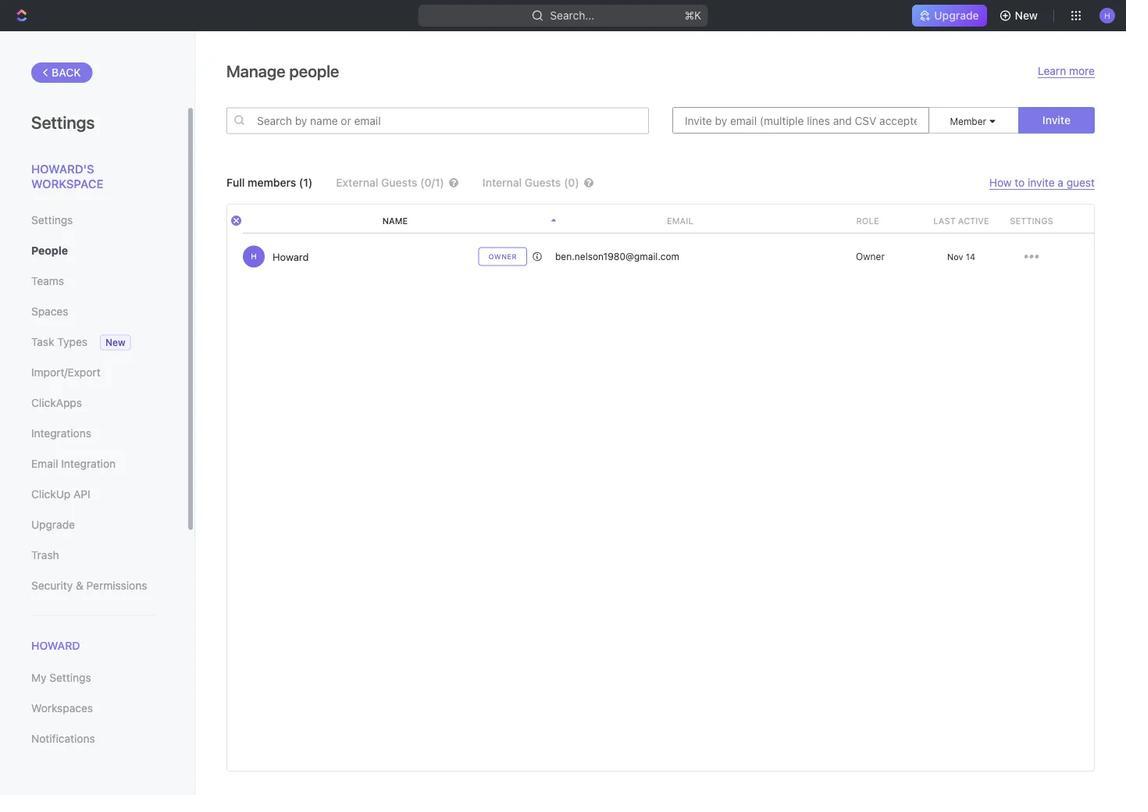 Task type: describe. For each thing, give the bounding box(es) containing it.
integration
[[61, 458, 116, 470]]

full members (1)
[[227, 176, 313, 189]]

h button
[[1096, 3, 1121, 28]]

(0/1)
[[421, 176, 445, 189]]

external guests (0/1) button
[[336, 176, 459, 189]]

security
[[31, 579, 73, 592]]

howard's
[[31, 162, 94, 175]]

how to invite a guest
[[990, 176, 1096, 189]]

back
[[52, 66, 81, 79]]

security & permissions
[[31, 579, 147, 592]]

permissions
[[86, 579, 147, 592]]

howard's workspace
[[31, 162, 103, 191]]

settings link
[[31, 207, 156, 234]]

⌘k
[[685, 9, 702, 22]]

integrations
[[31, 427, 91, 440]]

people
[[289, 61, 340, 80]]

member
[[951, 116, 987, 127]]

active
[[959, 216, 990, 226]]

my settings link
[[31, 665, 156, 692]]

manage
[[227, 61, 286, 80]]

full
[[227, 176, 245, 189]]

internal guests (0) button
[[483, 176, 618, 189]]

spaces link
[[31, 299, 156, 325]]

guests for internal
[[525, 176, 561, 189]]

invite
[[1029, 176, 1055, 189]]

last
[[934, 216, 956, 226]]

external guests (0/1)
[[336, 176, 445, 189]]

(1)
[[299, 176, 313, 189]]

nov
[[948, 252, 964, 262]]

teams
[[31, 275, 64, 288]]

task types
[[31, 336, 88, 349]]

task
[[31, 336, 54, 349]]

name
[[383, 216, 408, 226]]

email integration
[[31, 458, 116, 470]]

guests for external
[[381, 176, 418, 189]]

member button
[[951, 116, 998, 127]]

settings up "howard's"
[[31, 112, 95, 132]]

learn more
[[1039, 64, 1096, 77]]

workspace
[[31, 177, 103, 191]]

my
[[31, 672, 47, 685]]

learn
[[1039, 64, 1067, 77]]

clickup
[[31, 488, 71, 501]]

notifications
[[31, 733, 95, 746]]

people link
[[31, 238, 156, 264]]

1 vertical spatial upgrade link
[[31, 512, 156, 538]]

clickup api link
[[31, 481, 156, 508]]

how to invite a guest link
[[990, 176, 1096, 190]]

spaces
[[31, 305, 68, 318]]

owner button
[[851, 251, 885, 262]]

security & permissions link
[[31, 573, 156, 599]]



Task type: vqa. For each thing, say whether or not it's contained in the screenshot.
2nd hour
no



Task type: locate. For each thing, give the bounding box(es) containing it.
1 vertical spatial new
[[105, 337, 125, 348]]

settings
[[31, 112, 95, 132], [31, 214, 73, 227], [1011, 216, 1054, 226], [49, 672, 91, 685]]

0 vertical spatial upgrade
[[935, 9, 980, 22]]

internal guests (0)
[[483, 176, 580, 189]]

1 horizontal spatial email
[[667, 216, 694, 226]]

new
[[1016, 9, 1039, 22], [105, 337, 125, 348]]

api
[[74, 488, 90, 501]]

1 vertical spatial email
[[31, 458, 58, 470]]

how
[[990, 176, 1012, 189]]

internal
[[483, 176, 522, 189]]

last active
[[934, 216, 990, 226]]

email
[[667, 216, 694, 226], [31, 458, 58, 470]]

invite
[[1043, 114, 1071, 127]]

2 guests from the left
[[525, 176, 561, 189]]

upgrade down clickup
[[31, 519, 75, 531]]

my settings
[[31, 672, 91, 685]]

0 horizontal spatial new
[[105, 337, 125, 348]]

new inside settings 'element'
[[105, 337, 125, 348]]

search...
[[551, 9, 595, 22]]

import/export link
[[31, 359, 156, 386]]

to
[[1015, 176, 1026, 189]]

teams link
[[31, 268, 156, 295]]

guests
[[381, 176, 418, 189], [525, 176, 561, 189]]

guest
[[1067, 176, 1096, 189]]

1 horizontal spatial upgrade link
[[913, 5, 988, 27]]

0 vertical spatial howard
[[273, 251, 309, 263]]

role
[[857, 216, 880, 226]]

email up ben.nelson1980@gmail.com
[[667, 216, 694, 226]]

email for email
[[667, 216, 694, 226]]

email integration link
[[31, 451, 156, 478]]

upgrade left the new button
[[935, 9, 980, 22]]

ben.nelson1980@gmail.com
[[556, 251, 680, 262]]

1 horizontal spatial owner
[[857, 251, 885, 262]]

full members (1) button
[[227, 176, 313, 189]]

email inside settings 'element'
[[31, 458, 58, 470]]

new button
[[994, 3, 1048, 28]]

&
[[76, 579, 83, 592]]

guests left (0)
[[525, 176, 561, 189]]

1 horizontal spatial h
[[1105, 11, 1111, 20]]

owner down role
[[857, 251, 885, 262]]

1 vertical spatial upgrade
[[31, 519, 75, 531]]

howard down (1)
[[273, 251, 309, 263]]

owner
[[857, 251, 885, 262], [489, 252, 517, 261]]

external
[[336, 176, 379, 189]]

Invite by email (multiple lines and CSV accepted) text field
[[673, 107, 930, 134]]

new inside button
[[1016, 9, 1039, 22]]

howard
[[273, 251, 309, 263], [31, 640, 80, 653]]

h inside dropdown button
[[1105, 11, 1111, 20]]

0 horizontal spatial owner
[[489, 252, 517, 261]]

integrations link
[[31, 420, 156, 447]]

upgrade link down clickup api link
[[31, 512, 156, 538]]

0 horizontal spatial email
[[31, 458, 58, 470]]

0 horizontal spatial upgrade
[[31, 519, 75, 531]]

more
[[1070, 64, 1096, 77]]

0 horizontal spatial h
[[251, 252, 257, 261]]

clickapps link
[[31, 390, 156, 417]]

clickapps
[[31, 397, 82, 410]]

notifications link
[[31, 726, 156, 753]]

1 guests from the left
[[381, 176, 418, 189]]

upgrade
[[935, 9, 980, 22], [31, 519, 75, 531]]

1 vertical spatial howard
[[31, 640, 80, 653]]

upgrade link
[[913, 5, 988, 27], [31, 512, 156, 538]]

0 vertical spatial new
[[1016, 9, 1039, 22]]

back link
[[31, 63, 93, 83]]

invite button
[[1019, 107, 1096, 134]]

manage people
[[227, 61, 340, 80]]

0 vertical spatial email
[[667, 216, 694, 226]]

workspaces
[[31, 702, 93, 715]]

0 horizontal spatial upgrade link
[[31, 512, 156, 538]]

1 horizontal spatial howard
[[273, 251, 309, 263]]

workspaces link
[[31, 696, 156, 722]]

(0)
[[564, 176, 580, 189]]

types
[[57, 336, 88, 349]]

trash link
[[31, 542, 156, 569]]

guests left (0/1)
[[381, 176, 418, 189]]

import/export
[[31, 366, 101, 379]]

14
[[967, 252, 976, 262]]

howard up my settings
[[31, 640, 80, 653]]

email up clickup
[[31, 458, 58, 470]]

clickup api
[[31, 488, 90, 501]]

email for email integration
[[31, 458, 58, 470]]

settings down "how to invite a guest" link
[[1011, 216, 1054, 226]]

a
[[1058, 176, 1064, 189]]

1 horizontal spatial guests
[[525, 176, 561, 189]]

owner down internal on the left
[[489, 252, 517, 261]]

0 horizontal spatial howard
[[31, 640, 80, 653]]

1 vertical spatial h
[[251, 252, 257, 261]]

upgrade inside settings 'element'
[[31, 519, 75, 531]]

upgrade link left the new button
[[913, 5, 988, 27]]

h
[[1105, 11, 1111, 20], [251, 252, 257, 261]]

people
[[31, 244, 68, 257]]

1 horizontal spatial new
[[1016, 9, 1039, 22]]

members
[[248, 176, 296, 189]]

settings right my
[[49, 672, 91, 685]]

0 vertical spatial upgrade link
[[913, 5, 988, 27]]

trash
[[31, 549, 59, 562]]

howard inside settings 'element'
[[31, 640, 80, 653]]

0 horizontal spatial guests
[[381, 176, 418, 189]]

1 horizontal spatial upgrade
[[935, 9, 980, 22]]

settings up people
[[31, 214, 73, 227]]

nov 14
[[948, 252, 976, 262]]

0 vertical spatial h
[[1105, 11, 1111, 20]]

settings element
[[0, 31, 195, 796]]

Search by name or email text field
[[227, 107, 649, 134]]



